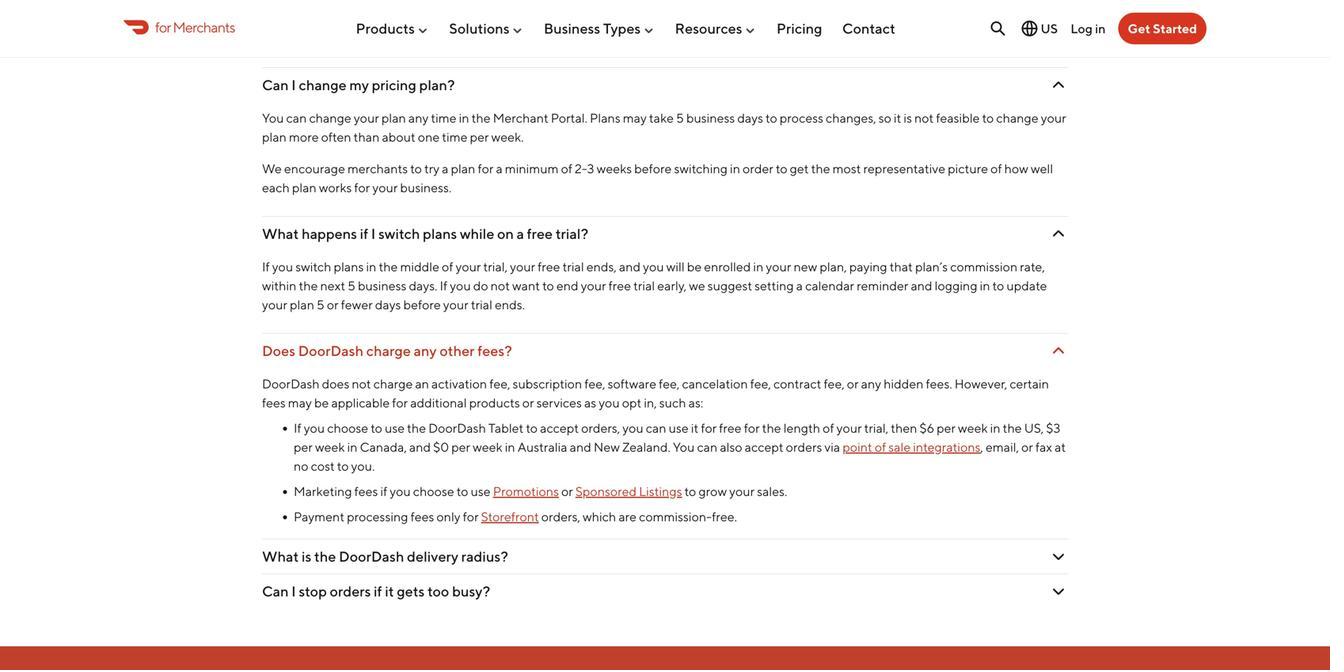 Task type: vqa. For each thing, say whether or not it's contained in the screenshot.
you.
yes



Task type: describe. For each thing, give the bounding box(es) containing it.
can for can i change my pricing plan?
[[262, 76, 289, 93]]

your up setting
[[766, 259, 791, 274]]

each
[[262, 180, 290, 195]]

2 horizontal spatial fees
[[411, 509, 434, 524]]

0 horizontal spatial trial
[[471, 297, 492, 312]]

you inside if you choose to use the doordash tablet to accept orders, you can use it for free for the length of your trial, then $6 per week in the us, $3 per week in canada, and $0 per week in australia and new zealand. you can also accept orders via
[[673, 440, 695, 455]]

4 fee, from the left
[[750, 376, 771, 391]]

middle
[[400, 259, 439, 274]]

certain
[[1010, 376, 1049, 391]]

doordash inside doordash does not charge an activation fee, subscription fee, software fee, cancelation fee, contract fee, or any hidden fees. however, certain fees may be applicable for additional products or services as you opt in, such as:
[[262, 376, 320, 391]]

to left the try
[[410, 161, 422, 176]]

to up only on the left of the page
[[457, 484, 468, 499]]

your up do
[[456, 259, 481, 274]]

suggest
[[708, 278, 752, 293]]

not inside if you switch plans in the middle of your trial, your free trial ends, and you will be enrolled in your new plan, paying that plan's commission rate, within the next 5 business days. if you do not want to end your free trial early, we suggest setting a calendar reminder and logging in to update your plan 5 or fewer days before your trial ends.
[[491, 278, 510, 293]]

changes,
[[826, 110, 876, 125]]

started
[[1153, 21, 1197, 36]]

chevron down image
[[1049, 75, 1068, 94]]

fewer inside if you switch plans in the middle of your trial, your free trial ends, and you will be enrolled in your new plan, paying that plan's commission rate, within the next 5 business days. if you do not want to end your free trial early, we suggest setting a calendar reminder and logging in to update your plan 5 or fewer days before your trial ends.
[[341, 297, 373, 312]]

you up the cost
[[304, 421, 325, 436]]

free.
[[712, 509, 737, 524]]

what for what happens if i switch plans while on a free trial?
[[262, 225, 299, 242]]

to left get
[[776, 161, 788, 176]]

us
[[1041, 21, 1058, 36]]

point
[[843, 440, 872, 455]]

1 horizontal spatial use
[[471, 484, 491, 499]]

can for can i stop orders if it gets too busy?
[[262, 583, 289, 600]]

process
[[780, 110, 823, 125]]

1 horizontal spatial fewer
[[701, 31, 733, 46]]

in inside you can change your plan any time in the merchant portal. plans may take 5 business days to process changes, so it is not feasible to change your plan more often than about one time per week.
[[459, 110, 469, 125]]

if you switch plans in the middle of your trial, your free trial ends, and you will be enrolled in your new plan, paying that plan's commission rate, within the next 5 business days. if you do not want to end your free trial early, we suggest setting a calendar reminder and logging in to update your plan 5 or fewer days before your trial ends.
[[262, 259, 1047, 312]]

75
[[671, 31, 685, 46]]

can i change my pricing plan?
[[262, 76, 455, 93]]

with
[[644, 31, 668, 46]]

orders inside if you choose to use the doordash tablet to accept orders, you can use it for free for the length of your trial, then $6 per week in the us, $3 per week in canada, and $0 per week in australia and new zealand. you can also accept orders via
[[786, 440, 822, 455]]

available
[[508, 31, 558, 46]]

in right log
[[1095, 21, 1106, 36]]

which
[[583, 509, 616, 524]]

opt
[[622, 395, 642, 410]]

however,
[[955, 376, 1007, 391]]

doordash does not charge an activation fee, subscription fee, software fee, cancelation fee, contract fee, or any hidden fees. however, certain fees may be applicable for additional products or services as you opt in, such as:
[[262, 376, 1049, 410]]

5 fee, from the left
[[824, 376, 845, 391]]

pricing link
[[777, 14, 822, 43]]

per up integrations
[[937, 421, 956, 436]]

and right ends,
[[619, 259, 641, 274]]

free up the end
[[538, 259, 560, 274]]

business inside if you switch plans in the middle of your trial, your free trial ends, and you will be enrolled in your new plan, paying that plan's commission rate, within the next 5 business days. if you do not want to end your free trial early, we suggest setting a calendar reminder and logging in to update your plan 5 or fewer days before your trial ends.
[[358, 278, 407, 293]]

your right grow in the right bottom of the page
[[729, 484, 755, 499]]

too
[[428, 583, 449, 600]]

1 vertical spatial time
[[442, 129, 468, 144]]

you up within
[[272, 259, 293, 274]]

you inside doordash does not charge an activation fee, subscription fee, software fee, cancelation fee, contract fee, or any hidden fees. however, certain fees may be applicable for additional products or services as you opt in, such as:
[[599, 395, 620, 410]]

the left us.
[[862, 31, 881, 46]]

try
[[424, 161, 440, 176]]

before inside if you switch plans in the middle of your trial, your free trial ends, and you will be enrolled in your new plan, paying that plan's commission rate, within the next 5 business days. if you do not want to end your free trial early, we suggest setting a calendar reminder and logging in to update your plan 5 or fewer days before your trial ends.
[[403, 297, 441, 312]]

additional
[[410, 395, 467, 410]]

activation
[[432, 376, 487, 391]]

get started button
[[1118, 13, 1207, 44]]

1 vertical spatial orders,
[[541, 509, 580, 524]]

want
[[512, 278, 540, 293]]

your down chevron down icon
[[1041, 110, 1066, 125]]

for down as:
[[701, 421, 717, 436]]

promotions
[[493, 484, 559, 499]]

cost
[[311, 459, 335, 474]]

trial, inside if you choose to use the doordash tablet to accept orders, you can use it for free for the length of your trial, then $6 per week in the us, $3 per week in canada, and $0 per week in australia and new zealand. you can also accept orders via
[[864, 421, 889, 436]]

for left length
[[744, 421, 760, 436]]

1 horizontal spatial week
[[473, 440, 503, 455]]

2 vertical spatial if
[[374, 583, 382, 600]]

update
[[1007, 278, 1047, 293]]

the left next on the top
[[299, 278, 318, 293]]

trial, inside if you switch plans in the middle of your trial, your free trial ends, and you will be enrolled in your new plan, paying that plan's commission rate, within the next 5 business days. if you do not want to end your free trial early, we suggest setting a calendar reminder and logging in to update your plan 5 or fewer days before your trial ends.
[[483, 259, 508, 274]]

to left process
[[766, 110, 777, 125]]

1 horizontal spatial can
[[646, 421, 666, 436]]

plan?
[[419, 76, 455, 93]]

contact link
[[842, 14, 895, 43]]

1 vertical spatial orders
[[330, 583, 371, 600]]

0 vertical spatial plans
[[335, 31, 365, 46]]

or inside ", email, or fax at no cost to you."
[[1022, 440, 1033, 455]]

to down the commission
[[993, 278, 1004, 293]]

as
[[584, 395, 596, 410]]

representative
[[863, 161, 946, 176]]

contact
[[842, 20, 895, 37]]

applicable
[[331, 395, 390, 410]]

plan left more
[[262, 129, 287, 144]]

be inside doordash does not charge an activation fee, subscription fee, software fee, cancelation fee, contract fee, or any hidden fees. however, certain fees may be applicable for additional products or services as you opt in, such as:
[[314, 395, 329, 410]]

the down additional
[[407, 421, 426, 436]]

0 horizontal spatial a
[[442, 161, 449, 176]]

in up setting
[[753, 259, 764, 274]]

, email, or fax at no cost to you.
[[294, 440, 1066, 474]]

or left the hidden
[[847, 376, 859, 391]]

plan's
[[915, 259, 948, 274]]

point of sale integrations
[[843, 440, 981, 455]]

my
[[349, 76, 369, 93]]

to left grow in the right bottom of the page
[[685, 484, 696, 499]]

for merchants link
[[124, 16, 235, 38]]

of inside if you switch plans in the middle of your trial, your free trial ends, and you will be enrolled in your new plan, paying that plan's commission rate, within the next 5 business days. if you do not want to end your free trial early, we suggest setting a calendar reminder and logging in to update your plan 5 or fewer days before your trial ends.
[[442, 259, 453, 274]]

the up 'email,'
[[1003, 421, 1022, 436]]

*partnership
[[262, 31, 333, 46]]

1 horizontal spatial fees
[[354, 484, 378, 499]]

new
[[594, 440, 620, 455]]

trial?
[[556, 225, 588, 242]]

stop
[[299, 583, 327, 600]]

plan up 'about'
[[382, 110, 406, 125]]

to right feasible
[[982, 110, 994, 125]]

restaurants
[[578, 31, 642, 46]]

cancelation
[[682, 376, 748, 391]]

may inside doordash does not charge an activation fee, subscription fee, software fee, cancelation fee, contract fee, or any hidden fees. however, certain fees may be applicable for additional products or services as you opt in, such as:
[[288, 395, 312, 410]]

storefront link
[[481, 509, 539, 524]]

2 fee, from the left
[[585, 376, 605, 391]]

via
[[825, 440, 840, 455]]

does
[[322, 376, 349, 391]]

business types
[[544, 20, 641, 37]]

for down week.
[[478, 161, 494, 176]]

week.
[[491, 129, 524, 144]]

0 horizontal spatial use
[[385, 421, 405, 436]]

per up no at the left bottom
[[294, 440, 313, 455]]

for down merchants
[[354, 180, 370, 195]]

chevron down image for does doordash charge any other fees?
[[1049, 342, 1068, 361]]

of left how
[[991, 161, 1002, 176]]

than
[[354, 129, 380, 144]]

1 horizontal spatial accept
[[745, 440, 784, 455]]

pricing
[[777, 20, 822, 37]]

busy?
[[452, 583, 490, 600]]

hidden
[[884, 376, 924, 391]]

doordash up the does at the left bottom of the page
[[298, 342, 363, 359]]

log in link
[[1071, 21, 1106, 36]]

and left new
[[570, 440, 591, 455]]

a for while
[[517, 225, 524, 242]]

next
[[320, 278, 345, 293]]

plan down encourage
[[292, 180, 317, 195]]

your inside if you choose to use the doordash tablet to accept orders, you can use it for free for the length of your trial, then $6 per week in the us, $3 per week in canada, and $0 per week in australia and new zealand. you can also accept orders via
[[837, 421, 862, 436]]

chevron down image for what happens if i switch plans while on a free trial?
[[1049, 224, 1068, 243]]

1 vertical spatial plans
[[423, 225, 457, 242]]

change for your
[[309, 110, 351, 125]]

or right 75
[[687, 31, 699, 46]]

2 vertical spatial can
[[697, 440, 718, 455]]

about
[[382, 129, 416, 144]]

1 fee, from the left
[[489, 376, 510, 391]]

of left "sale"
[[875, 440, 886, 455]]

plan,
[[820, 259, 847, 274]]

email,
[[986, 440, 1019, 455]]

1 horizontal spatial switch
[[378, 225, 420, 242]]

,
[[981, 440, 983, 455]]

end
[[557, 278, 578, 293]]

solutions
[[449, 20, 510, 37]]

in left middle on the left of the page
[[366, 259, 376, 274]]

0 vertical spatial charge
[[366, 342, 411, 359]]

a calendar
[[796, 278, 854, 293]]

not inside doordash does not charge an activation fee, subscription fee, software fee, cancelation fee, contract fee, or any hidden fees. however, certain fees may be applicable for additional products or services as you opt in, such as:
[[352, 376, 371, 391]]

what for what is the doordash delivery radius?
[[262, 548, 299, 565]]

us.
[[884, 31, 903, 46]]

doordash inside if you choose to use the doordash tablet to accept orders, you can use it for free for the length of your trial, then $6 per week in the us, $3 per week in canada, and $0 per week in australia and new zealand. you can also accept orders via
[[428, 421, 486, 436]]

australia
[[518, 440, 567, 455]]

business inside you can change your plan any time in the merchant portal. plans may take 5 business days to process changes, so it is not feasible to change your plan more often than about one time per week.
[[686, 110, 735, 125]]

per inside you can change your plan any time in the merchant portal. plans may take 5 business days to process changes, so it is not feasible to change your plan more often than about one time per week.
[[470, 129, 489, 144]]

merchants
[[173, 18, 235, 35]]

get started
[[1128, 21, 1197, 36]]

minimum
[[505, 161, 559, 176]]

the inside you can change your plan any time in the merchant portal. plans may take 5 business days to process changes, so it is not feasible to change your plan more often than about one time per week.
[[472, 110, 491, 125]]

you left will
[[643, 259, 664, 274]]

your up want
[[510, 259, 535, 274]]

also
[[720, 440, 742, 455]]

get
[[1128, 21, 1151, 36]]

you left do
[[450, 278, 471, 293]]

plan right the try
[[451, 161, 475, 176]]

change up how
[[996, 110, 1039, 125]]

1 vertical spatial i
[[371, 225, 376, 242]]

most
[[833, 161, 861, 176]]

your up the other
[[443, 297, 469, 312]]

you can change your plan any time in the merchant portal. plans may take 5 business days to process changes, so it is not feasible to change your plan more often than about one time per week.
[[262, 110, 1066, 144]]

setting
[[755, 278, 794, 293]]

any inside doordash does not charge an activation fee, subscription fee, software fee, cancelation fee, contract fee, or any hidden fees. however, certain fees may be applicable for additional products or services as you opt in, such as:
[[861, 376, 881, 391]]

one
[[418, 129, 440, 144]]

2-
[[575, 161, 587, 176]]

for right only on the left of the page
[[463, 509, 479, 524]]

the up stop
[[314, 548, 336, 565]]

in up you.
[[347, 440, 358, 455]]

and down plan's in the top right of the page
[[911, 278, 932, 293]]

types
[[603, 20, 641, 37]]

processing
[[347, 509, 408, 524]]

your inside we encourage merchants to try a plan for a minimum of 2-3 weeks before switching in order to get the most representative picture of how well each plan works for your business.
[[372, 180, 398, 195]]

if for choose
[[294, 421, 301, 436]]

in down the commission
[[980, 278, 990, 293]]

1 vertical spatial any
[[414, 342, 437, 359]]

1 vertical spatial is
[[302, 548, 311, 565]]

what happens if i switch plans while on a free trial?
[[262, 225, 588, 242]]



Task type: locate. For each thing, give the bounding box(es) containing it.
orders, inside if you choose to use the doordash tablet to accept orders, you can use it for free for the length of your trial, then $6 per week in the us, $3 per week in canada, and $0 per week in australia and new zealand. you can also accept orders via
[[581, 421, 620, 436]]

not
[[915, 110, 934, 125], [491, 278, 510, 293], [352, 376, 371, 391]]

0 vertical spatial days
[[737, 110, 763, 125]]

1 what from the top
[[262, 225, 299, 242]]

chevron down image for can i stop orders if it gets too busy?
[[1049, 582, 1068, 601]]

locations
[[736, 31, 787, 46]]

change for my
[[299, 76, 347, 93]]

0 vertical spatial not
[[915, 110, 934, 125]]

1 vertical spatial what
[[262, 548, 299, 565]]

2 horizontal spatial not
[[915, 110, 934, 125]]

plan inside if you switch plans in the middle of your trial, your free trial ends, and you will be enrolled in your new plan, paying that plan's commission rate, within the next 5 business days. if you do not want to end your free trial early, we suggest setting a calendar reminder and logging in to update your plan 5 or fewer days before your trial ends.
[[290, 297, 314, 312]]

switch up next on the top
[[296, 259, 331, 274]]

1 vertical spatial charge
[[374, 376, 413, 391]]

fees inside doordash does not charge an activation fee, subscription fee, software fee, cancelation fee, contract fee, or any hidden fees. however, certain fees may be applicable for additional products or services as you opt in, such as:
[[262, 395, 286, 410]]

2 vertical spatial trial
[[471, 297, 492, 312]]

i for stop
[[292, 583, 296, 600]]

you inside you can change your plan any time in the merchant portal. plans may take 5 business days to process changes, so it is not feasible to change your plan more often than about one time per week.
[[262, 110, 284, 125]]

your down ends,
[[581, 278, 606, 293]]

or down subscription
[[522, 395, 534, 410]]

an
[[415, 376, 429, 391]]

3 fee, from the left
[[659, 376, 680, 391]]

plan down within
[[290, 297, 314, 312]]

0 horizontal spatial before
[[403, 297, 441, 312]]

trial down do
[[471, 297, 492, 312]]

free left trial?
[[527, 225, 553, 242]]

such
[[659, 395, 686, 410]]

encourage
[[284, 161, 345, 176]]

contract
[[774, 376, 821, 391]]

or
[[687, 31, 699, 46], [848, 31, 860, 46], [327, 297, 339, 312], [847, 376, 859, 391], [522, 395, 534, 410], [1022, 440, 1033, 455], [561, 484, 573, 499]]

trial, up do
[[483, 259, 508, 274]]

a right the try
[[442, 161, 449, 176]]

0 vertical spatial is
[[904, 110, 912, 125]]

can i stop orders if it gets too busy?
[[262, 583, 490, 600]]

2 horizontal spatial trial
[[634, 278, 655, 293]]

rate,
[[1020, 259, 1045, 274]]

the right get
[[811, 161, 830, 176]]

2 horizontal spatial week
[[958, 421, 988, 436]]

any up one
[[408, 110, 429, 125]]

choose
[[327, 421, 368, 436], [413, 484, 454, 499]]

1 vertical spatial accept
[[745, 440, 784, 455]]

fewer right 75
[[701, 31, 733, 46]]

0 vertical spatial it
[[894, 110, 901, 125]]

$6
[[920, 421, 934, 436]]

the inside we encourage merchants to try a plan for a minimum of 2-3 weeks before switching in order to get the most representative picture of how well each plan works for your business.
[[811, 161, 830, 176]]

0 horizontal spatial business
[[358, 278, 407, 293]]

we
[[262, 161, 282, 176]]

per right "$0"
[[451, 440, 470, 455]]

you
[[262, 110, 284, 125], [673, 440, 695, 455]]

can
[[262, 76, 289, 93], [262, 583, 289, 600]]

to left you.
[[337, 459, 349, 474]]

doordash up "$0"
[[428, 421, 486, 436]]

0 horizontal spatial days
[[375, 297, 401, 312]]

0 vertical spatial trial
[[563, 259, 584, 274]]

subscription
[[513, 376, 582, 391]]

accept down services
[[540, 421, 579, 436]]

2 horizontal spatial if
[[440, 278, 447, 293]]

for inside doordash does not charge an activation fee, subscription fee, software fee, cancelation fee, contract fee, or any hidden fees. however, certain fees may be applicable for additional products or services as you opt in, such as:
[[392, 395, 408, 410]]

other
[[440, 342, 475, 359]]

free down ends,
[[609, 278, 631, 293]]

0 vertical spatial if
[[262, 259, 270, 274]]

products
[[469, 395, 520, 410]]

we encourage merchants to try a plan for a minimum of 2-3 weeks before switching in order to get the most representative picture of how well each plan works for your business.
[[262, 161, 1053, 195]]

order
[[743, 161, 773, 176]]

1 vertical spatial choose
[[413, 484, 454, 499]]

0 horizontal spatial orders,
[[541, 509, 580, 524]]

to up australia
[[526, 421, 538, 436]]

0 horizontal spatial if
[[262, 259, 270, 274]]

in left order
[[730, 161, 740, 176]]

listings
[[639, 484, 682, 499]]

2 vertical spatial 5
[[317, 297, 324, 312]]

in up 'email,'
[[990, 421, 1001, 436]]

will
[[666, 259, 685, 274]]

plus,
[[407, 31, 434, 46]]

gets
[[397, 583, 425, 600]]

weeks
[[597, 161, 632, 176]]

0 vertical spatial can
[[262, 76, 289, 93]]

1 chevron down image from the top
[[1049, 224, 1068, 243]]

0 horizontal spatial switch
[[296, 259, 331, 274]]

is inside you can change your plan any time in the merchant portal. plans may take 5 business days to process changes, so it is not feasible to change your plan more often than about one time per week.
[[904, 110, 912, 125]]

2 horizontal spatial can
[[697, 440, 718, 455]]

your
[[354, 110, 379, 125], [1041, 110, 1066, 125], [372, 180, 398, 195], [456, 259, 481, 274], [510, 259, 535, 274], [766, 259, 791, 274], [581, 278, 606, 293], [262, 297, 287, 312], [443, 297, 469, 312], [837, 421, 862, 436], [729, 484, 755, 499]]

storefront
[[481, 509, 539, 524]]

1 vertical spatial business
[[358, 278, 407, 293]]

does doordash charge any other fees?
[[262, 342, 512, 359]]

0 vertical spatial business
[[686, 110, 735, 125]]

are down sponsored listings link
[[619, 509, 637, 524]]

plans inside if you switch plans in the middle of your trial, your free trial ends, and you will be enrolled in your new plan, paying that plan's commission rate, within the next 5 business days. if you do not want to end your free trial early, we suggest setting a calendar reminder and logging in to update your plan 5 or fewer days before your trial ends.
[[334, 259, 364, 274]]

1 horizontal spatial may
[[623, 110, 647, 125]]

not inside you can change your plan any time in the merchant portal. plans may take 5 business days to process changes, so it is not feasible to change your plan more often than about one time per week.
[[915, 110, 934, 125]]

business types link
[[544, 14, 655, 43]]

0 horizontal spatial are
[[488, 31, 506, 46]]

1 horizontal spatial before
[[634, 161, 672, 176]]

1 vertical spatial fewer
[[341, 297, 373, 312]]

1 horizontal spatial trial
[[563, 259, 584, 274]]

0 horizontal spatial it
[[385, 583, 394, 600]]

0 vertical spatial trial,
[[483, 259, 508, 274]]

can left also
[[697, 440, 718, 455]]

0 horizontal spatial week
[[315, 440, 345, 455]]

take
[[649, 110, 674, 125]]

2 vertical spatial it
[[385, 583, 394, 600]]

orders, up new
[[581, 421, 620, 436]]

2 what from the top
[[262, 548, 299, 565]]

1 vertical spatial can
[[262, 583, 289, 600]]

change up often
[[309, 110, 351, 125]]

often
[[321, 129, 351, 144]]

can up more
[[286, 110, 307, 125]]

0 horizontal spatial fees
[[262, 395, 286, 410]]

charge up applicable
[[366, 342, 411, 359]]

fees
[[262, 395, 286, 410], [354, 484, 378, 499], [411, 509, 434, 524]]

1 vertical spatial not
[[491, 278, 510, 293]]

delivery
[[407, 548, 458, 565]]

time right one
[[442, 129, 468, 144]]

0 horizontal spatial 5
[[317, 297, 324, 312]]

no
[[294, 459, 308, 474]]

2 vertical spatial plans
[[334, 259, 364, 274]]

0 horizontal spatial is
[[302, 548, 311, 565]]

sponsored listings link
[[576, 484, 682, 499]]

you.
[[351, 459, 375, 474]]

for left merchants
[[155, 18, 171, 35]]

0 vertical spatial switch
[[378, 225, 420, 242]]

0 vertical spatial choose
[[327, 421, 368, 436]]

in inside we encourage merchants to try a plan for a minimum of 2-3 weeks before switching in order to get the most representative picture of how well each plan works for your business.
[[730, 161, 740, 176]]

2 vertical spatial not
[[352, 376, 371, 391]]

do
[[473, 278, 488, 293]]

it inside you can change your plan any time in the merchant portal. plans may take 5 business days to process changes, so it is not feasible to change your plan more often than about one time per week.
[[894, 110, 901, 125]]

3
[[587, 161, 594, 176]]

week up the cost
[[315, 440, 345, 455]]

1 vertical spatial fees
[[354, 484, 378, 499]]

if right days.
[[440, 278, 447, 293]]

1 vertical spatial are
[[619, 509, 637, 524]]

fees down does
[[262, 395, 286, 410]]

fees down you.
[[354, 484, 378, 499]]

may inside you can change your plan any time in the merchant portal. plans may take 5 business days to process changes, so it is not feasible to change your plan more often than about one time per week.
[[623, 110, 647, 125]]

feasible
[[936, 110, 980, 125]]

how
[[1004, 161, 1028, 176]]

0 vertical spatial accept
[[540, 421, 579, 436]]

ends,
[[587, 259, 617, 274]]

if left the gets
[[374, 583, 382, 600]]

time up one
[[431, 110, 457, 125]]

0 vertical spatial before
[[634, 161, 672, 176]]

0 vertical spatial i
[[292, 76, 296, 93]]

business.
[[400, 180, 451, 195]]

of inside if you choose to use the doordash tablet to accept orders, you can use it for free for the length of your trial, then $6 per week in the us, $3 per week in canada, and $0 per week in australia and new zealand. you can also accept orders via
[[823, 421, 834, 436]]

of right middle on the left of the page
[[442, 259, 453, 274]]

more
[[289, 129, 319, 144]]

fees.
[[926, 376, 952, 391]]

doordash up can i stop orders if it gets too busy?
[[339, 548, 404, 565]]

days inside you can change your plan any time in the merchant portal. plans may take 5 business days to process changes, so it is not feasible to change your plan more often than about one time per week.
[[737, 110, 763, 125]]

5
[[676, 110, 684, 125], [348, 278, 355, 293], [317, 297, 324, 312]]

fax
[[1036, 440, 1052, 455]]

1 horizontal spatial are
[[619, 509, 637, 524]]

i left stop
[[292, 583, 296, 600]]

grow
[[699, 484, 727, 499]]

free up also
[[719, 421, 742, 436]]

if
[[360, 225, 368, 242], [380, 484, 387, 499], [374, 583, 382, 600]]

within
[[262, 278, 296, 293]]

point of sale integrations link
[[843, 440, 981, 455]]

2 can from the top
[[262, 583, 289, 600]]

at
[[1055, 440, 1066, 455]]

zealand.
[[622, 440, 671, 455]]

or inside if you switch plans in the middle of your trial, your free trial ends, and you will be enrolled in your new plan, paying that plan's commission rate, within the next 5 business days. if you do not want to end your free trial early, we suggest setting a calendar reminder and logging in to update your plan 5 or fewer days before your trial ends.
[[327, 297, 339, 312]]

your up point
[[837, 421, 862, 436]]

orders
[[786, 440, 822, 455], [330, 583, 371, 600]]

3 chevron down image from the top
[[1049, 547, 1068, 566]]

free inside if you choose to use the doordash tablet to accept orders, you can use it for free for the length of your trial, then $6 per week in the us, $3 per week in canada, and $0 per week in australia and new zealand. you can also accept orders via
[[719, 421, 742, 436]]

trial
[[563, 259, 584, 274], [634, 278, 655, 293], [471, 297, 492, 312]]

well
[[1031, 161, 1053, 176]]

1 horizontal spatial orders
[[786, 440, 822, 455]]

1 vertical spatial you
[[673, 440, 695, 455]]

1 vertical spatial trial
[[634, 278, 655, 293]]

0 horizontal spatial not
[[352, 376, 371, 391]]

to inside ", email, or fax at no cost to you."
[[337, 459, 349, 474]]

1 vertical spatial be
[[314, 395, 329, 410]]

*partnership plans (basic, plus, premier) are available for restaurants with 75 or fewer locations in canada or the us.
[[262, 31, 903, 46]]

1 horizontal spatial choose
[[413, 484, 454, 499]]

log
[[1071, 21, 1093, 36]]

while
[[460, 225, 494, 242]]

5 inside you can change your plan any time in the merchant portal. plans may take 5 business days to process changes, so it is not feasible to change your plan more often than about one time per week.
[[676, 110, 684, 125]]

if for fees
[[380, 484, 387, 499]]

0 horizontal spatial you
[[262, 110, 284, 125]]

0 vertical spatial may
[[623, 110, 647, 125]]

can inside you can change your plan any time in the merchant portal. plans may take 5 business days to process changes, so it is not feasible to change your plan more often than about one time per week.
[[286, 110, 307, 125]]

1 vertical spatial it
[[691, 421, 699, 436]]

solutions link
[[449, 14, 524, 43]]

we
[[689, 278, 705, 293]]

any inside you can change your plan any time in the merchant portal. plans may take 5 business days to process changes, so it is not feasible to change your plan more often than about one time per week.
[[408, 110, 429, 125]]

1 vertical spatial days
[[375, 297, 401, 312]]

if inside if you choose to use the doordash tablet to accept orders, you can use it for free for the length of your trial, then $6 per week in the us, $3 per week in canada, and $0 per week in australia and new zealand. you can also accept orders via
[[294, 421, 301, 436]]

accept right also
[[745, 440, 784, 455]]

of left 2-
[[561, 161, 572, 176]]

1 horizontal spatial a
[[496, 161, 503, 176]]

your up than
[[354, 110, 379, 125]]

that
[[890, 259, 913, 274]]

it inside if you choose to use the doordash tablet to accept orders, you can use it for free for the length of your trial, then $6 per week in the us, $3 per week in canada, and $0 per week in australia and new zealand. you can also accept orders via
[[691, 421, 699, 436]]

1 horizontal spatial not
[[491, 278, 510, 293]]

0 vertical spatial can
[[286, 110, 307, 125]]

2 horizontal spatial a
[[517, 225, 524, 242]]

you up processing
[[390, 484, 411, 499]]

can up zealand.
[[646, 421, 666, 436]]

1 vertical spatial may
[[288, 395, 312, 410]]

days inside if you switch plans in the middle of your trial, your free trial ends, and you will be enrolled in your new plan, paying that plan's commission rate, within the next 5 business days. if you do not want to end your free trial early, we suggest setting a calendar reminder and logging in to update your plan 5 or fewer days before your trial ends.
[[375, 297, 401, 312]]

use down such
[[669, 421, 689, 436]]

doordash down does
[[262, 376, 320, 391]]

0 horizontal spatial accept
[[540, 421, 579, 436]]

enrolled
[[704, 259, 751, 274]]

you up we
[[262, 110, 284, 125]]

trial left the early,
[[634, 278, 655, 293]]

0 vertical spatial are
[[488, 31, 506, 46]]

products
[[356, 20, 415, 37]]

1 horizontal spatial trial,
[[864, 421, 889, 436]]

the left length
[[762, 421, 781, 436]]

it right so
[[894, 110, 901, 125]]

0 horizontal spatial fewer
[[341, 297, 373, 312]]

choose up only on the left of the page
[[413, 484, 454, 499]]

be inside if you switch plans in the middle of your trial, your free trial ends, and you will be enrolled in your new plan, paying that plan's commission rate, within the next 5 business days. if you do not want to end your free trial early, we suggest setting a calendar reminder and logging in to update your plan 5 or fewer days before your trial ends.
[[687, 259, 702, 274]]

1 vertical spatial 5
[[348, 278, 355, 293]]

and left "$0"
[[409, 440, 431, 455]]

us,
[[1024, 421, 1044, 436]]

1 horizontal spatial it
[[691, 421, 699, 436]]

orders down length
[[786, 440, 822, 455]]

length
[[784, 421, 820, 436]]

trial, up point
[[864, 421, 889, 436]]

if up within
[[262, 259, 270, 274]]

1 vertical spatial trial,
[[864, 421, 889, 436]]

0 vertical spatial what
[[262, 225, 299, 242]]

is right so
[[904, 110, 912, 125]]

for right the available
[[560, 31, 576, 46]]

1 vertical spatial can
[[646, 421, 666, 436]]

4 chevron down image from the top
[[1049, 582, 1068, 601]]

in left merchant
[[459, 110, 469, 125]]

if for switch
[[262, 259, 270, 274]]

0 horizontal spatial be
[[314, 395, 329, 410]]

switch inside if you switch plans in the middle of your trial, your free trial ends, and you will be enrolled in your new plan, paying that plan's commission rate, within the next 5 business days. if you do not want to end your free trial early, we suggest setting a calendar reminder and logging in to update your plan 5 or fewer days before your trial ends.
[[296, 259, 331, 274]]

commission
[[950, 259, 1018, 274]]

marketing fees if you choose to use promotions or sponsored listings to grow your sales.
[[294, 484, 787, 499]]

5 right next on the top
[[348, 278, 355, 293]]

2 horizontal spatial use
[[669, 421, 689, 436]]

week up ,
[[958, 421, 988, 436]]

2 chevron down image from the top
[[1049, 342, 1068, 361]]

commission-
[[639, 509, 712, 524]]

2 vertical spatial if
[[294, 421, 301, 436]]

are
[[488, 31, 506, 46], [619, 509, 637, 524]]

(basic,
[[367, 31, 404, 46]]

plans left while
[[423, 225, 457, 242]]

in down tablet in the left bottom of the page
[[505, 440, 515, 455]]

a for plan
[[496, 161, 503, 176]]

the left middle on the left of the page
[[379, 259, 398, 274]]

before inside we encourage merchants to try a plan for a minimum of 2-3 weeks before switching in order to get the most representative picture of how well each plan works for your business.
[[634, 161, 672, 176]]

i for change
[[292, 76, 296, 93]]

2 horizontal spatial it
[[894, 110, 901, 125]]

are right premier)
[[488, 31, 506, 46]]

2 horizontal spatial 5
[[676, 110, 684, 125]]

choose inside if you choose to use the doordash tablet to accept orders, you can use it for free for the length of your trial, then $6 per week in the us, $3 per week in canada, and $0 per week in australia and new zealand. you can also accept orders via
[[327, 421, 368, 436]]

in left canada
[[789, 31, 799, 46]]

charge inside doordash does not charge an activation fee, subscription fee, software fee, cancelation fee, contract fee, or any hidden fees. however, certain fees may be applicable for additional products or services as you opt in, such as:
[[374, 376, 413, 391]]

2 vertical spatial i
[[292, 583, 296, 600]]

1 horizontal spatial 5
[[348, 278, 355, 293]]

0 vertical spatial be
[[687, 259, 702, 274]]

orders right stop
[[330, 583, 371, 600]]

your down within
[[262, 297, 287, 312]]

0 vertical spatial time
[[431, 110, 457, 125]]

1 vertical spatial before
[[403, 297, 441, 312]]

not up applicable
[[352, 376, 371, 391]]

if for happens
[[360, 225, 368, 242]]

be right will
[[687, 259, 702, 274]]

5 down next on the top
[[317, 297, 324, 312]]

not right do
[[491, 278, 510, 293]]

use up storefront link
[[471, 484, 491, 499]]

or left 'sponsored'
[[561, 484, 573, 499]]

week
[[958, 421, 988, 436], [315, 440, 345, 455], [473, 440, 503, 455]]

can left stop
[[262, 583, 289, 600]]

0 vertical spatial orders
[[786, 440, 822, 455]]

to up canada,
[[371, 421, 382, 436]]

globe line image
[[1020, 19, 1039, 38]]

fees?
[[478, 342, 512, 359]]

0 vertical spatial any
[[408, 110, 429, 125]]

sales.
[[757, 484, 787, 499]]

may left take
[[623, 110, 647, 125]]

then
[[891, 421, 917, 436]]

0 vertical spatial 5
[[676, 110, 684, 125]]

plans
[[335, 31, 365, 46], [423, 225, 457, 242], [334, 259, 364, 274]]

week down tablet in the left bottom of the page
[[473, 440, 503, 455]]

before down days.
[[403, 297, 441, 312]]

1 can from the top
[[262, 76, 289, 93]]

ends.
[[495, 297, 525, 312]]

chevron down image for what is the doordash delivery radius?
[[1049, 547, 1068, 566]]

0 horizontal spatial can
[[286, 110, 307, 125]]

2 vertical spatial fees
[[411, 509, 434, 524]]

or right canada
[[848, 31, 860, 46]]

may down does
[[288, 395, 312, 410]]

be down the does at the left bottom of the page
[[314, 395, 329, 410]]

you up zealand.
[[623, 421, 644, 436]]

chevron down image
[[1049, 224, 1068, 243], [1049, 342, 1068, 361], [1049, 547, 1068, 566], [1049, 582, 1068, 601]]

1 vertical spatial if
[[380, 484, 387, 499]]

to left the end
[[542, 278, 554, 293]]



